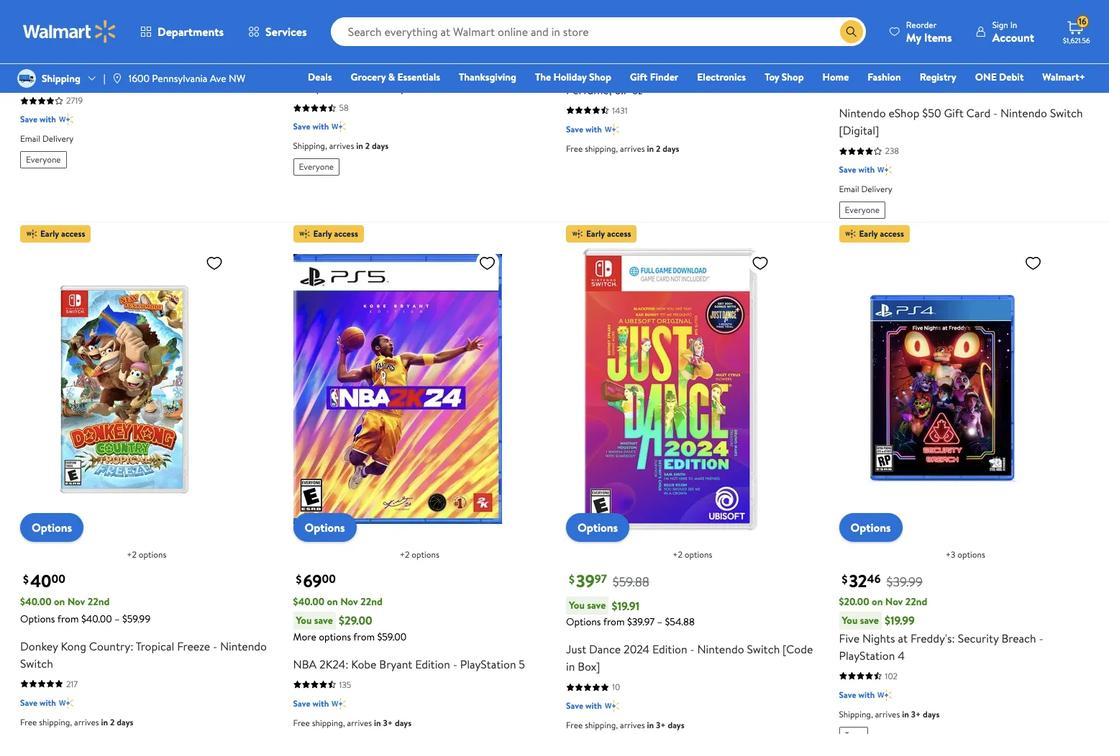 Task type: vqa. For each thing, say whether or not it's contained in the screenshot.
Like-
no



Task type: describe. For each thing, give the bounding box(es) containing it.
thanksgiving link
[[453, 69, 523, 85]]

with for walmart plus image associated with $39.99
[[859, 688, 875, 701]]

one debit
[[976, 70, 1024, 84]]

home link
[[817, 69, 856, 85]]

playstation inside $ 34 97 $69.00 $30.00 on nov 22nd you save $39.00 ea sports fc 24 - playstation 5
[[385, 79, 441, 95]]

0 horizontal spatial email delivery
[[20, 133, 74, 145]]

toy
[[765, 70, 780, 84]]

sign in to add to favorites list, nba 2k24: kobe bryant edition - playstation 5 image
[[479, 254, 496, 272]]

options link for 69
[[293, 513, 357, 542]]

perfume,
[[566, 82, 612, 98]]

thanksgiving
[[459, 70, 517, 84]]

roblox
[[20, 55, 55, 71]]

with for walmart plus image associated with $40.00 on nov 22nd
[[40, 696, 56, 709]]

sign in to add to favorites list, just dance 2024 edition - nintendo switch [code in box] image
[[752, 254, 769, 272]]

nov inside $ 34 97 $69.00 $30.00 on nov 22nd you save $39.00 ea sports fc 24 - playstation 5
[[339, 44, 357, 58]]

items
[[925, 29, 953, 45]]

22nd down reorder
[[907, 44, 929, 58]]

nba 2k24: kobe bryant edition - playstation 5
[[293, 656, 525, 672]]

departments
[[158, 24, 224, 40]]

gift inside nintendo eshop $50 gift card - nintendo switch [digital]
[[944, 105, 964, 121]]

gift finder link
[[624, 69, 685, 85]]

+2 for 69
[[400, 549, 410, 561]]

$ for 50
[[842, 21, 848, 37]]

shipping, for 34
[[293, 140, 327, 152]]

reorder my items
[[907, 18, 953, 45]]

$59.88
[[613, 573, 650, 591]]

options link for 32
[[839, 513, 903, 542]]

shipping, for 32
[[839, 708, 874, 720]]

early access for 32
[[860, 228, 905, 240]]

1 horizontal spatial everyone
[[299, 161, 334, 173]]

nintendo eshop $50 gift card - nintendo switch [digital]
[[839, 105, 1084, 138]]

breach
[[1002, 630, 1037, 646]]

you inside $ 32 46 $39.99 $20.00 on nov 22nd you save $19.99 five nights at freddy's: security breach - playstation 4
[[842, 613, 858, 627]]

1 vertical spatial delivery
[[862, 183, 893, 195]]

0 horizontal spatial edition
[[415, 656, 450, 672]]

1 horizontal spatial playstation
[[460, 656, 516, 672]]

shipping, down 217
[[39, 716, 72, 728]]

3 +2 options from the left
[[673, 549, 713, 561]]

- right bryant
[[453, 656, 458, 672]]

options up donkey
[[20, 611, 55, 626]]

$ 34 97 $69.00 $30.00 on nov 22nd you save $39.00 ea sports fc 24 - playstation 5
[[293, 18, 450, 95]]

one
[[976, 70, 997, 84]]

fashion
[[868, 70, 902, 84]]

0 vertical spatial walmart plus image
[[59, 112, 73, 127]]

1 horizontal spatial email delivery
[[839, 183, 893, 195]]

klein
[[600, 65, 624, 80]]

just
[[566, 641, 587, 657]]

$59.99
[[122, 611, 151, 626]]

46
[[868, 571, 881, 587]]

finder
[[650, 70, 679, 84]]

0 vertical spatial delivery
[[42, 133, 74, 145]]

access for 40
[[61, 228, 85, 240]]

early for 32
[[860, 228, 878, 240]]

$39.97
[[627, 615, 655, 629]]

50
[[850, 18, 869, 42]]

shipping, down 135 in the left of the page
[[312, 717, 345, 729]]

- inside just dance 2024 edition - nintendo switch [code in box]
[[691, 641, 695, 657]]

free shipping, arrives in 2 days for $40.00 on nov 22nd
[[20, 716, 134, 728]]

holiday
[[554, 70, 587, 84]]

$ 40 00
[[23, 569, 65, 593]]

&
[[388, 70, 395, 84]]

2 horizontal spatial everyone
[[845, 204, 880, 216]]

nights
[[863, 630, 896, 646]]

$45.00 on nov 22nd
[[839, 44, 929, 58]]

$ 69 00
[[296, 569, 336, 593]]

free shipping, arrives in 3+ days for 39
[[566, 719, 685, 731]]

$50 inside nintendo eshop $50 gift card - nintendo switch [digital]
[[923, 105, 942, 121]]

deals
[[308, 70, 332, 84]]

options inside you save $19.91 options from $39.97 – $54.88
[[566, 615, 601, 629]]

walmart plus image for $39.99
[[878, 688, 893, 702]]

sign
[[993, 18, 1009, 31]]

$44.35
[[612, 47, 647, 63]]

4
[[898, 647, 905, 663]]

early for 69
[[313, 228, 332, 240]]

toy shop link
[[759, 69, 811, 85]]

you save $5.00 more options from $5.00
[[839, 62, 948, 93]]

calvin
[[566, 65, 597, 80]]

arrives down 1431
[[620, 142, 645, 155]]

$ 50 00
[[842, 18, 883, 42]]

fashion link
[[862, 69, 908, 85]]

electronics link
[[691, 69, 753, 85]]

0 horizontal spatial email
[[20, 133, 40, 145]]

from inside you save $19.91 options from $39.97 – $54.88
[[604, 615, 625, 629]]

1600
[[129, 71, 150, 86]]

five nights at freddy's: security breach - playstation 4 image
[[839, 248, 1048, 531]]

shop inside 'link'
[[589, 70, 612, 84]]

on down $ 69 00
[[327, 595, 338, 609]]

nov inside from $10.00 $45.00 on nov 22nd roblox $50 gift card - [digital] + exclusive virtual item
[[67, 37, 85, 52]]

spray,
[[748, 65, 778, 80]]

$ for 39
[[569, 572, 575, 588]]

playstation inside $ 32 46 $39.99 $20.00 on nov 22nd you save $19.99 five nights at freddy's: security breach - playstation 4
[[839, 647, 895, 663]]

tropical
[[136, 638, 174, 654]]

gift finder
[[630, 70, 679, 84]]

nintendo inside 'donkey kong country: tropical freeze - nintendo switch'
[[220, 638, 267, 654]]

$10.00
[[53, 18, 89, 36]]

$ for 69
[[296, 572, 302, 588]]

1431
[[612, 104, 628, 116]]

arrives down the 58
[[329, 140, 354, 152]]

69
[[303, 569, 322, 593]]

nov inside $ 32 46 $39.99 $20.00 on nov 22nd you save $19.99 five nights at freddy's: security breach - playstation 4
[[886, 595, 904, 609]]

fc
[[345, 79, 360, 95]]

exclusive
[[188, 55, 234, 71]]

- inside 'donkey kong country: tropical freeze - nintendo switch'
[[213, 638, 217, 654]]

freeze
[[177, 638, 210, 654]]

virtual
[[236, 55, 270, 71]]

walmart plus image down 135 in the left of the page
[[332, 696, 346, 711]]

with for walmart plus image related to 38
[[586, 123, 602, 135]]

1 vertical spatial 5
[[519, 656, 525, 672]]

22nd up the $29.00
[[361, 595, 383, 609]]

de
[[690, 65, 705, 80]]

my
[[907, 29, 922, 45]]

walmart plus image for $40.00 on nov 22nd
[[59, 696, 73, 710]]

[code
[[783, 641, 813, 657]]

save for walmart plus image associated with $40.00 on nov 22nd
[[20, 696, 37, 709]]

on down $ 50 00
[[873, 44, 884, 58]]

+2 options for 40
[[127, 549, 166, 561]]

24
[[363, 79, 375, 95]]

shipping, down 1431
[[585, 142, 618, 155]]

departments button
[[128, 14, 236, 49]]

2 horizontal spatial 3+
[[912, 708, 921, 720]]

with for walmart plus image associated with $69.00
[[313, 120, 329, 133]]

$19.99
[[885, 613, 915, 628]]

deals link
[[302, 69, 339, 85]]

unisex
[[781, 65, 814, 80]]

donkey
[[20, 638, 58, 654]]

$ for 34
[[296, 21, 302, 37]]

the holiday shop
[[535, 70, 612, 84]]

2k24:
[[320, 656, 349, 672]]

you for $29.00
[[296, 613, 312, 627]]

arrives down 102
[[876, 708, 901, 720]]

access for 32
[[880, 228, 905, 240]]

access for 39
[[607, 228, 631, 240]]

grocery & essentials link
[[344, 69, 447, 85]]

walmart plus image for 38
[[605, 122, 619, 137]]

save for top walmart plus icon
[[20, 113, 37, 125]]

shop inside 'link'
[[782, 70, 804, 84]]

reorder
[[907, 18, 937, 31]]

oz
[[632, 82, 643, 98]]

nov left my
[[887, 44, 904, 58]]

32
[[850, 569, 868, 593]]

free shipping, arrives in 2 days for 38
[[566, 142, 680, 155]]

$ for 40
[[23, 572, 29, 588]]

save for walmart plus image associated with $39.99
[[839, 688, 857, 701]]

1 horizontal spatial $40.00
[[81, 611, 112, 626]]

[digital] inside from $10.00 $45.00 on nov 22nd roblox $50 gift card - [digital] + exclusive virtual item
[[136, 55, 176, 71]]

options link for 39
[[566, 513, 630, 542]]

97 for 34
[[323, 20, 336, 36]]

$20.00
[[839, 595, 870, 609]]

walmart+
[[1043, 70, 1086, 84]]

debit
[[1000, 70, 1024, 84]]

walmart plus image down 238
[[878, 163, 893, 177]]

save for walmart plus image related to 38
[[566, 123, 584, 135]]

card inside nintendo eshop $50 gift card - nintendo switch [digital]
[[967, 105, 991, 121]]

in inside just dance 2024 edition - nintendo switch [code in box]
[[566, 659, 575, 674]]

22nd up options from $40.00 – $59.99
[[88, 595, 110, 609]]

3+ for 69
[[383, 717, 393, 729]]

donkey kong country: tropical freeze - nintendo switch
[[20, 638, 267, 671]]

on inside $ 34 97 $69.00 $30.00 on nov 22nd you save $39.00 ea sports fc 24 - playstation 5
[[326, 44, 337, 58]]

22nd inside $ 34 97 $69.00 $30.00 on nov 22nd you save $39.00 ea sports fc 24 - playstation 5
[[360, 44, 382, 58]]



Task type: locate. For each thing, give the bounding box(es) containing it.
everyone
[[26, 153, 61, 166], [299, 161, 334, 173], [845, 204, 880, 216]]

$ inside $ 69 00
[[296, 572, 302, 588]]

2 horizontal spatial 2
[[656, 142, 661, 155]]

save inside $ 32 46 $39.99 $20.00 on nov 22nd you save $19.99 five nights at freddy's: security breach - playstation 4
[[861, 613, 879, 627]]

00 inside $ 69 00
[[322, 571, 336, 587]]

1 horizontal spatial $5.00
[[924, 79, 948, 93]]

$54.88
[[665, 615, 695, 629]]

options inside you save $5.00 more options from $5.00
[[865, 79, 898, 93]]

1 +2 options from the left
[[127, 549, 166, 561]]

5 inside $ 34 97 $69.00 $30.00 on nov 22nd you save $39.00 ea sports fc 24 - playstation 5
[[444, 79, 450, 95]]

– right $39.97
[[657, 615, 663, 629]]

nov up the $29.00
[[341, 595, 358, 609]]

2 horizontal spatial 00
[[869, 20, 883, 36]]

$ inside $ 39 97 $59.88
[[569, 572, 575, 588]]

on down $10.00
[[54, 37, 65, 52]]

1 horizontal spatial 5
[[519, 656, 525, 672]]

1 horizontal spatial delivery
[[862, 183, 893, 195]]

3+
[[912, 708, 921, 720], [383, 717, 393, 729], [656, 719, 666, 731]]

0 horizontal spatial free shipping, arrives in 3+ days
[[293, 717, 412, 729]]

4 access from the left
[[880, 228, 905, 240]]

$40.00 for 69
[[293, 595, 325, 609]]

0 horizontal spatial $45.00
[[20, 37, 51, 52]]

00 up you save $29.00 more options from $59.00
[[322, 571, 336, 587]]

walmart plus image
[[332, 120, 346, 134], [605, 122, 619, 137], [878, 163, 893, 177], [878, 688, 893, 702], [59, 696, 73, 710], [332, 696, 346, 711]]

 image
[[17, 69, 36, 88]]

[digital] down home at the right of page
[[839, 122, 880, 138]]

1 horizontal spatial shipping,
[[839, 708, 874, 720]]

free shipping, arrives in 2 days down 217
[[20, 716, 134, 728]]

one debit link
[[969, 69, 1031, 85]]

$ inside $ 38 65
[[569, 21, 575, 37]]

just dance 2024 edition - nintendo switch [code in box] image
[[566, 248, 775, 531]]

[digital] inside nintendo eshop $50 gift card - nintendo switch [digital]
[[839, 122, 880, 138]]

save for walmart plus image underneath 135 in the left of the page
[[293, 697, 311, 709]]

4 options link from the left
[[839, 513, 903, 542]]

switch inside 'donkey kong country: tropical freeze - nintendo switch'
[[20, 655, 53, 671]]

0 vertical spatial card
[[102, 55, 126, 71]]

1 horizontal spatial gift
[[630, 70, 648, 84]]

electronics
[[698, 70, 746, 84]]

$
[[296, 21, 302, 37], [569, 21, 575, 37], [842, 21, 848, 37], [23, 572, 29, 588], [296, 572, 302, 588], [569, 572, 575, 588], [842, 572, 848, 588]]

gift inside from $10.00 $45.00 on nov 22nd roblox $50 gift card - [digital] + exclusive virtual item
[[79, 55, 99, 71]]

1 early access from the left
[[40, 228, 85, 240]]

1 vertical spatial $50
[[923, 105, 942, 121]]

you for $19.91
[[569, 598, 585, 613]]

nba 2k24: kobe bryant edition - playstation 5 image
[[293, 248, 502, 531]]

$ left "38"
[[569, 21, 575, 37]]

options for 69
[[412, 549, 440, 561]]

$ left 40
[[23, 572, 29, 588]]

0 horizontal spatial everyone
[[26, 153, 61, 166]]

0 horizontal spatial more
[[293, 629, 317, 644]]

shop
[[589, 70, 612, 84], [782, 70, 804, 84]]

1 $40.00 on nov 22nd from the left
[[20, 595, 110, 609]]

40
[[30, 569, 52, 593]]

options link for 40
[[20, 513, 84, 542]]

1 horizontal spatial 2
[[365, 140, 370, 152]]

save down $45.00 on nov 22nd
[[861, 62, 879, 76]]

0 horizontal spatial 00
[[52, 571, 65, 587]]

free shipping, arrives in 3+ days for 69
[[293, 717, 412, 729]]

$50 inside from $10.00 $45.00 on nov 22nd roblox $50 gift card - [digital] + exclusive virtual item
[[57, 55, 76, 71]]

- up 1600
[[128, 55, 133, 71]]

1 horizontal spatial [digital]
[[839, 122, 880, 138]]

2 for $40.00 on nov 22nd
[[110, 716, 115, 728]]

+2 for 40
[[127, 549, 137, 561]]

you save $29.00 more options from $59.00
[[293, 613, 407, 644]]

eshop
[[889, 105, 920, 121]]

$1,621.56
[[1064, 35, 1091, 45]]

the
[[535, 70, 551, 84]]

22nd down $10.00
[[87, 37, 109, 52]]

1 vertical spatial $5.00
[[924, 79, 948, 93]]

sign in to add to favorites list, donkey kong country: tropical freeze - nintendo switch image
[[206, 254, 223, 272]]

$ 32 46 $39.99 $20.00 on nov 22nd you save $19.99 five nights at freddy's: security breach - playstation 4
[[839, 569, 1044, 663]]

$45.00 inside from $10.00 $45.00 on nov 22nd roblox $50 gift card - [digital] + exclusive virtual item
[[20, 37, 51, 52]]

0 horizontal spatial $40.00
[[20, 595, 52, 609]]

0 horizontal spatial $40.00 on nov 22nd
[[20, 595, 110, 609]]

you inside you save $29.00 more options from $59.00
[[296, 613, 312, 627]]

grocery & essentials
[[351, 70, 440, 84]]

|
[[103, 71, 106, 86]]

1 vertical spatial walmart plus image
[[605, 699, 619, 713]]

0 horizontal spatial walmart plus image
[[59, 112, 73, 127]]

3 early from the left
[[587, 228, 605, 240]]

on down $ 40 00
[[54, 595, 65, 609]]

from up 'eshop' at the right of the page
[[900, 79, 921, 93]]

$ left the "34" on the top of the page
[[296, 21, 302, 37]]

0 horizontal spatial switch
[[20, 655, 53, 671]]

shipping, down the 10
[[585, 719, 618, 731]]

options from $40.00 – $59.99
[[20, 611, 151, 626]]

card down one
[[967, 105, 991, 121]]

save up nights
[[861, 613, 879, 627]]

– left $59.99
[[114, 611, 120, 626]]

save left the $29.00
[[314, 613, 333, 627]]

2 $40.00 on nov 22nd from the left
[[293, 595, 383, 609]]

edition down $54.88
[[653, 641, 688, 657]]

switch for donkey kong country: tropical freeze - nintendo switch
[[20, 655, 53, 671]]

22nd inside $ 32 46 $39.99 $20.00 on nov 22nd you save $19.99 five nights at freddy's: security breach - playstation 4
[[906, 595, 928, 609]]

edition
[[653, 641, 688, 657], [415, 656, 450, 672]]

you for $5.00
[[842, 62, 858, 76]]

country:
[[89, 638, 133, 654]]

$39.99
[[887, 573, 923, 591]]

save for $19.91
[[587, 598, 606, 613]]

1 horizontal spatial card
[[967, 105, 991, 121]]

toilette
[[707, 65, 745, 80]]

walmart plus image up shipping, arrives in 2 days on the top
[[332, 120, 346, 134]]

1600 pennsylvania ave nw
[[129, 71, 245, 86]]

nintendo
[[839, 105, 886, 121], [1001, 105, 1048, 121], [220, 638, 267, 654], [698, 641, 745, 657]]

more left fashion
[[839, 79, 863, 93]]

0 horizontal spatial [digital]
[[136, 55, 176, 71]]

2
[[365, 140, 370, 152], [656, 142, 661, 155], [110, 716, 115, 728]]

switch inside just dance 2024 edition - nintendo switch [code in box]
[[747, 641, 780, 657]]

3 access from the left
[[607, 228, 631, 240]]

00 for 40
[[52, 571, 65, 587]]

1 +2 from the left
[[127, 549, 137, 561]]

1 vertical spatial 97
[[595, 571, 607, 587]]

save inside you save $5.00 more options from $5.00
[[861, 62, 879, 76]]

switch down walmart+ link
[[1051, 105, 1084, 121]]

free shipping, arrives in 3+ days down 135 in the left of the page
[[293, 717, 412, 729]]

 image
[[111, 73, 123, 84]]

early for 39
[[587, 228, 605, 240]]

you save $19.91 options from $39.97 – $54.88
[[566, 598, 695, 629]]

delivery down 2719
[[42, 133, 74, 145]]

Search search field
[[331, 17, 866, 46]]

from up the kong
[[57, 611, 79, 626]]

item
[[20, 72, 43, 88]]

walmart plus image down the 10
[[605, 699, 619, 713]]

0 horizontal spatial shipping,
[[293, 140, 327, 152]]

00 inside $ 40 00
[[52, 571, 65, 587]]

on
[[54, 37, 65, 52], [326, 44, 337, 58], [873, 44, 884, 58], [54, 595, 65, 609], [327, 595, 338, 609], [872, 595, 883, 609]]

1 vertical spatial email
[[839, 183, 860, 195]]

-
[[128, 55, 133, 71], [378, 79, 383, 95], [994, 105, 998, 121], [1040, 630, 1044, 646], [213, 638, 217, 654], [691, 641, 695, 657], [453, 656, 458, 672]]

you up five
[[842, 613, 858, 627]]

1 vertical spatial more
[[293, 629, 317, 644]]

switch down donkey
[[20, 655, 53, 671]]

$50 right 'eshop' at the right of the page
[[923, 105, 942, 121]]

switch inside nintendo eshop $50 gift card - nintendo switch [digital]
[[1051, 105, 1084, 121]]

0 horizontal spatial +2
[[127, 549, 137, 561]]

more inside you save $5.00 more options from $5.00
[[839, 79, 863, 93]]

arrives down the 10
[[620, 719, 645, 731]]

1 horizontal spatial edition
[[653, 641, 688, 657]]

1 access from the left
[[61, 228, 85, 240]]

save for $5.00
[[861, 62, 879, 76]]

1 vertical spatial [digital]
[[839, 122, 880, 138]]

00 up options from $40.00 – $59.99
[[52, 571, 65, 587]]

102
[[886, 670, 898, 682]]

0 vertical spatial more
[[839, 79, 863, 93]]

1 vertical spatial shipping,
[[839, 708, 874, 720]]

early for 40
[[40, 228, 59, 240]]

22nd down $69.00
[[360, 44, 382, 58]]

services
[[266, 24, 307, 40]]

options link up $ 39 97 $59.88
[[566, 513, 630, 542]]

5 right essentials
[[444, 79, 450, 95]]

$40.00
[[20, 595, 52, 609], [293, 595, 325, 609], [81, 611, 112, 626]]

97 for 39
[[595, 571, 607, 587]]

0 horizontal spatial free shipping, arrives in 2 days
[[20, 716, 134, 728]]

2 early from the left
[[313, 228, 332, 240]]

playstation
[[385, 79, 441, 95], [839, 647, 895, 663], [460, 656, 516, 672]]

save for right walmart plus icon
[[566, 700, 584, 712]]

you left fashion
[[842, 62, 858, 76]]

+
[[179, 55, 185, 71]]

00 for 50
[[869, 20, 883, 36]]

2 +2 from the left
[[400, 549, 410, 561]]

nov up the $39.00
[[339, 44, 357, 58]]

0 horizontal spatial delivery
[[42, 133, 74, 145]]

238
[[886, 145, 900, 157]]

with
[[40, 113, 56, 125], [313, 120, 329, 133], [586, 123, 602, 135], [859, 163, 875, 176], [859, 688, 875, 701], [40, 696, 56, 709], [313, 697, 329, 709], [586, 700, 602, 712]]

switch
[[1051, 105, 1084, 121], [747, 641, 780, 657], [20, 655, 53, 671]]

2 access from the left
[[334, 228, 358, 240]]

options up just
[[566, 615, 601, 629]]

save for walmart plus image associated with $69.00
[[293, 120, 311, 133]]

save for walmart plus image under 238
[[839, 163, 857, 176]]

you up 'ea'
[[296, 62, 312, 76]]

save
[[314, 62, 333, 76], [861, 62, 879, 76], [587, 598, 606, 613], [314, 613, 333, 627], [861, 613, 879, 627]]

early access for 39
[[587, 228, 631, 240]]

sports
[[310, 79, 343, 95]]

135
[[339, 678, 351, 691]]

options for 69
[[305, 520, 345, 536]]

1 horizontal spatial 97
[[595, 571, 607, 587]]

walmart plus image up shipping, arrives in 3+ days
[[878, 688, 893, 702]]

donkey kong country: tropical freeze - nintendo switch image
[[20, 248, 229, 531]]

0 vertical spatial free shipping, arrives in 2 days
[[566, 142, 680, 155]]

more up nba
[[293, 629, 317, 644]]

nov
[[67, 37, 85, 52], [339, 44, 357, 58], [887, 44, 904, 58], [67, 595, 85, 609], [341, 595, 358, 609], [886, 595, 904, 609]]

6.7
[[615, 82, 629, 98]]

[digital] up 1600
[[136, 55, 176, 71]]

options up $ 40 00
[[32, 520, 72, 536]]

nintendo inside just dance 2024 edition - nintendo switch [code in box]
[[698, 641, 745, 657]]

2 options link from the left
[[293, 513, 357, 542]]

2 early access from the left
[[313, 228, 358, 240]]

2 horizontal spatial +2 options
[[673, 549, 713, 561]]

1 shop from the left
[[589, 70, 612, 84]]

0 horizontal spatial 5
[[444, 79, 450, 95]]

$45.00 down search icon
[[839, 44, 871, 58]]

$5.00
[[885, 62, 914, 77], [924, 79, 948, 93]]

$50 up shipping
[[57, 55, 76, 71]]

security
[[958, 630, 999, 646]]

0 horizontal spatial card
[[102, 55, 126, 71]]

1 horizontal spatial free shipping, arrives in 3+ days
[[566, 719, 685, 731]]

0 horizontal spatial 97
[[323, 20, 336, 36]]

email
[[20, 133, 40, 145], [839, 183, 860, 195]]

0 vertical spatial 97
[[323, 20, 336, 36]]

97 left $69.00
[[323, 20, 336, 36]]

$40.00 down 40
[[20, 595, 52, 609]]

with for walmart plus image under 238
[[859, 163, 875, 176]]

options for 32
[[958, 549, 986, 561]]

save inside $ 34 97 $69.00 $30.00 on nov 22nd you save $39.00 ea sports fc 24 - playstation 5
[[314, 62, 333, 76]]

with for walmart plus image underneath 135 in the left of the page
[[313, 697, 329, 709]]

from inside you save $5.00 more options from $5.00
[[900, 79, 921, 93]]

0 horizontal spatial 2
[[110, 716, 115, 728]]

0 vertical spatial email
[[20, 133, 40, 145]]

$29.00
[[339, 613, 373, 628]]

$5.00 up nintendo eshop $50 gift card - nintendo switch [digital]
[[924, 79, 948, 93]]

$ 39 97 $59.88
[[569, 569, 650, 593]]

home
[[823, 70, 849, 84]]

Walmart Site-Wide search field
[[331, 17, 866, 46]]

nw
[[229, 71, 245, 86]]

2 shop from the left
[[782, 70, 804, 84]]

2 horizontal spatial gift
[[944, 105, 964, 121]]

in
[[1011, 18, 1018, 31]]

1 horizontal spatial switch
[[747, 641, 780, 657]]

on inside from $10.00 $45.00 on nov 22nd roblox $50 gift card - [digital] + exclusive virtual item
[[54, 37, 65, 52]]

search icon image
[[846, 26, 858, 37]]

shipping,
[[585, 142, 618, 155], [39, 716, 72, 728], [312, 717, 345, 729], [585, 719, 618, 731]]

0 vertical spatial $50
[[57, 55, 76, 71]]

save for $29.00
[[314, 613, 333, 627]]

save down 39 at the bottom of page
[[587, 598, 606, 613]]

0 horizontal spatial playstation
[[385, 79, 441, 95]]

essentials
[[398, 70, 440, 84]]

you inside you save $19.91 options from $39.97 – $54.88
[[569, 598, 585, 613]]

2024
[[624, 641, 650, 657]]

1 horizontal spatial +2
[[400, 549, 410, 561]]

options up $ 69 00
[[305, 520, 345, 536]]

1 horizontal spatial free shipping, arrives in 2 days
[[566, 142, 680, 155]]

switch for nintendo eshop $50 gift card - nintendo switch [digital]
[[1051, 105, 1084, 121]]

options link up 46
[[839, 513, 903, 542]]

5 left just
[[519, 656, 525, 672]]

$40.00 on nov 22nd up the $29.00
[[293, 595, 383, 609]]

$ for 32
[[842, 572, 848, 588]]

walmart plus image
[[59, 112, 73, 127], [605, 699, 619, 713]]

arrives down 135 in the left of the page
[[347, 717, 372, 729]]

options for 39
[[578, 520, 618, 536]]

card inside from $10.00 $45.00 on nov 22nd roblox $50 gift card - [digital] + exclusive virtual item
[[102, 55, 126, 71]]

1 horizontal spatial email
[[839, 183, 860, 195]]

- right breach
[[1040, 630, 1044, 646]]

$40.00 on nov 22nd for 69
[[293, 595, 383, 609]]

more inside you save $29.00 more options from $59.00
[[293, 629, 317, 644]]

1 horizontal spatial +2 options
[[400, 549, 440, 561]]

nba
[[293, 656, 317, 672]]

you down 39 at the bottom of page
[[569, 598, 585, 613]]

97 inside $ 39 97 $59.88
[[595, 571, 607, 587]]

- inside $ 34 97 $69.00 $30.00 on nov 22nd you save $39.00 ea sports fc 24 - playstation 5
[[378, 79, 383, 95]]

00 for 69
[[322, 571, 336, 587]]

email delivery down 238
[[839, 183, 893, 195]]

early access for 69
[[313, 228, 358, 240]]

walmart+ link
[[1037, 69, 1092, 85]]

00 up $45.00 on nov 22nd
[[869, 20, 883, 36]]

1 vertical spatial card
[[967, 105, 991, 121]]

$40.00 for 40
[[20, 595, 52, 609]]

22nd inside from $10.00 $45.00 on nov 22nd roblox $50 gift card - [digital] + exclusive virtual item
[[87, 37, 109, 52]]

1 horizontal spatial 00
[[322, 571, 336, 587]]

2 horizontal spatial +2
[[673, 549, 683, 561]]

from down the $29.00
[[354, 629, 375, 644]]

2 horizontal spatial switch
[[1051, 105, 1084, 121]]

kong
[[61, 638, 86, 654]]

$40.00 down 69
[[293, 595, 325, 609]]

access for 69
[[334, 228, 358, 240]]

options link
[[20, 513, 84, 542], [293, 513, 357, 542], [566, 513, 630, 542], [839, 513, 903, 542]]

+2 options for 69
[[400, 549, 440, 561]]

$ inside $ 34 97 $69.00 $30.00 on nov 22nd you save $39.00 ea sports fc 24 - playstation 5
[[296, 21, 302, 37]]

$ inside $ 32 46 $39.99 $20.00 on nov 22nd you save $19.99 five nights at freddy's: security breach - playstation 4
[[842, 572, 848, 588]]

39
[[576, 569, 595, 593]]

0 vertical spatial 5
[[444, 79, 450, 95]]

1 horizontal spatial –
[[657, 615, 663, 629]]

- down one debit link
[[994, 105, 998, 121]]

0 horizontal spatial +2 options
[[127, 549, 166, 561]]

3 options link from the left
[[566, 513, 630, 542]]

options up 46
[[851, 520, 891, 536]]

arrives
[[329, 140, 354, 152], [620, 142, 645, 155], [876, 708, 901, 720], [74, 716, 99, 728], [347, 717, 372, 729], [620, 719, 645, 731]]

switch left [code
[[747, 641, 780, 657]]

on inside $ 32 46 $39.99 $20.00 on nov 22nd you save $19.99 five nights at freddy's: security breach - playstation 4
[[872, 595, 883, 609]]

from
[[900, 79, 921, 93], [57, 611, 79, 626], [604, 615, 625, 629], [354, 629, 375, 644]]

from inside you save $29.00 more options from $59.00
[[354, 629, 375, 644]]

1 vertical spatial email delivery
[[839, 183, 893, 195]]

0 vertical spatial email delivery
[[20, 133, 74, 145]]

early access for 40
[[40, 228, 85, 240]]

0 horizontal spatial $5.00
[[885, 62, 914, 77]]

0 vertical spatial [digital]
[[136, 55, 176, 71]]

1 early from the left
[[40, 228, 59, 240]]

$19.91
[[612, 598, 640, 614]]

+3
[[946, 549, 956, 561]]

sign in to add to favorites list, five nights at freddy's: security breach - playstation 4 image
[[1025, 254, 1042, 272]]

2 +2 options from the left
[[400, 549, 440, 561]]

97 inside $ 34 97 $69.00 $30.00 on nov 22nd you save $39.00 ea sports fc 24 - playstation 5
[[323, 20, 336, 36]]

1 horizontal spatial $50
[[923, 105, 942, 121]]

delivery down 238
[[862, 183, 893, 195]]

options for 32
[[851, 520, 891, 536]]

you
[[296, 62, 312, 76], [842, 62, 858, 76], [569, 598, 585, 613], [296, 613, 312, 627], [842, 613, 858, 627]]

edition right bryant
[[415, 656, 450, 672]]

walmart plus image for $69.00
[[332, 120, 346, 134]]

save inside you save $19.91 options from $39.97 – $54.88
[[587, 598, 606, 613]]

1 horizontal spatial $45.00
[[839, 44, 871, 58]]

save up sports
[[314, 62, 333, 76]]

22nd down the $39.99
[[906, 595, 928, 609]]

- inside nintendo eshop $50 gift card - nintendo switch [digital]
[[994, 105, 998, 121]]

1 horizontal spatial $40.00 on nov 22nd
[[293, 595, 383, 609]]

nov down $10.00
[[67, 37, 85, 52]]

0 vertical spatial shipping,
[[293, 140, 327, 152]]

2 horizontal spatial playstation
[[839, 647, 895, 663]]

options up $ 39 97 $59.88
[[578, 520, 618, 536]]

217
[[66, 678, 78, 690]]

58
[[339, 102, 349, 114]]

1 horizontal spatial walmart plus image
[[605, 699, 619, 713]]

calvin klein ck one eau de toilette spray, unisex perfume, 6.7 oz
[[566, 65, 814, 98]]

options for 39
[[685, 549, 713, 561]]

arrives down 217
[[74, 716, 99, 728]]

email delivery down 2719
[[20, 133, 74, 145]]

3+ for 39
[[656, 719, 666, 731]]

you inside $ 34 97 $69.00 $30.00 on nov 22nd you save $39.00 ea sports fc 24 - playstation 5
[[296, 62, 312, 76]]

0 horizontal spatial gift
[[79, 55, 99, 71]]

$ left 69
[[296, 572, 302, 588]]

0 horizontal spatial $50
[[57, 55, 76, 71]]

more for $5.00
[[839, 79, 863, 93]]

1 horizontal spatial more
[[839, 79, 863, 93]]

email delivery
[[20, 133, 74, 145], [839, 183, 893, 195]]

– inside you save $19.91 options from $39.97 – $54.88
[[657, 615, 663, 629]]

$ left 32
[[842, 572, 848, 588]]

more for $29.00
[[293, 629, 317, 644]]

4 early access from the left
[[860, 228, 905, 240]]

card up |
[[102, 55, 126, 71]]

3 +2 from the left
[[673, 549, 683, 561]]

$ inside $ 40 00
[[23, 572, 29, 588]]

97 left $59.88
[[595, 571, 607, 587]]

$ for 38
[[569, 21, 575, 37]]

1 options link from the left
[[20, 513, 84, 542]]

shop left the 6.7
[[589, 70, 612, 84]]

$40.00 up country:
[[81, 611, 112, 626]]

$40.00 on nov 22nd
[[20, 595, 110, 609], [293, 595, 383, 609]]

1 vertical spatial free shipping, arrives in 2 days
[[20, 716, 134, 728]]

- down $54.88
[[691, 641, 695, 657]]

you down 69
[[296, 613, 312, 627]]

save
[[20, 113, 37, 125], [293, 120, 311, 133], [566, 123, 584, 135], [839, 163, 857, 176], [839, 688, 857, 701], [20, 696, 37, 709], [293, 697, 311, 709], [566, 700, 584, 712]]

- inside from $10.00 $45.00 on nov 22nd roblox $50 gift card - [digital] + exclusive virtual item
[[128, 55, 133, 71]]

walmart image
[[23, 20, 117, 43]]

freddy's:
[[911, 630, 956, 646]]

$ left 39 at the bottom of page
[[569, 572, 575, 588]]

five
[[839, 630, 860, 646]]

00 inside $ 50 00
[[869, 20, 883, 36]]

options link up $ 40 00
[[20, 513, 84, 542]]

0 horizontal spatial 3+
[[383, 717, 393, 729]]

2 for 38
[[656, 142, 661, 155]]

$40.00 on nov 22nd up options from $40.00 – $59.99
[[20, 595, 110, 609]]

$40.00 on nov 22nd for 40
[[20, 595, 110, 609]]

pennsylvania
[[152, 71, 208, 86]]

1 horizontal spatial shop
[[782, 70, 804, 84]]

- inside $ 32 46 $39.99 $20.00 on nov 22nd you save $19.99 five nights at freddy's: security breach - playstation 4
[[1040, 630, 1044, 646]]

shipping
[[42, 71, 80, 86]]

0 vertical spatial $5.00
[[885, 62, 914, 77]]

$ left 50
[[842, 21, 848, 37]]

- right 24
[[378, 79, 383, 95]]

services button
[[236, 14, 319, 49]]

0 horizontal spatial shop
[[589, 70, 612, 84]]

1 horizontal spatial 3+
[[656, 719, 666, 731]]

nov up options from $40.00 – $59.99
[[67, 595, 85, 609]]

save inside you save $29.00 more options from $59.00
[[314, 613, 333, 627]]

$45.00
[[20, 37, 51, 52], [839, 44, 871, 58]]

4 early from the left
[[860, 228, 878, 240]]

sign in account
[[993, 18, 1035, 45]]

edition inside just dance 2024 edition - nintendo switch [code in box]
[[653, 641, 688, 657]]

+3 options
[[946, 549, 986, 561]]

0 horizontal spatial –
[[114, 611, 120, 626]]

$45.00 down from
[[20, 37, 51, 52]]

you inside you save $5.00 more options from $5.00
[[842, 62, 858, 76]]

options for 40
[[139, 549, 166, 561]]

3 early access from the left
[[587, 228, 631, 240]]

options inside you save $29.00 more options from $59.00
[[319, 629, 351, 644]]

2 horizontal spatial $40.00
[[293, 595, 325, 609]]

options for 40
[[32, 520, 72, 536]]

$59.00
[[377, 629, 407, 644]]

$5.00 down $45.00 on nov 22nd
[[885, 62, 914, 77]]

$ inside $ 50 00
[[842, 21, 848, 37]]



